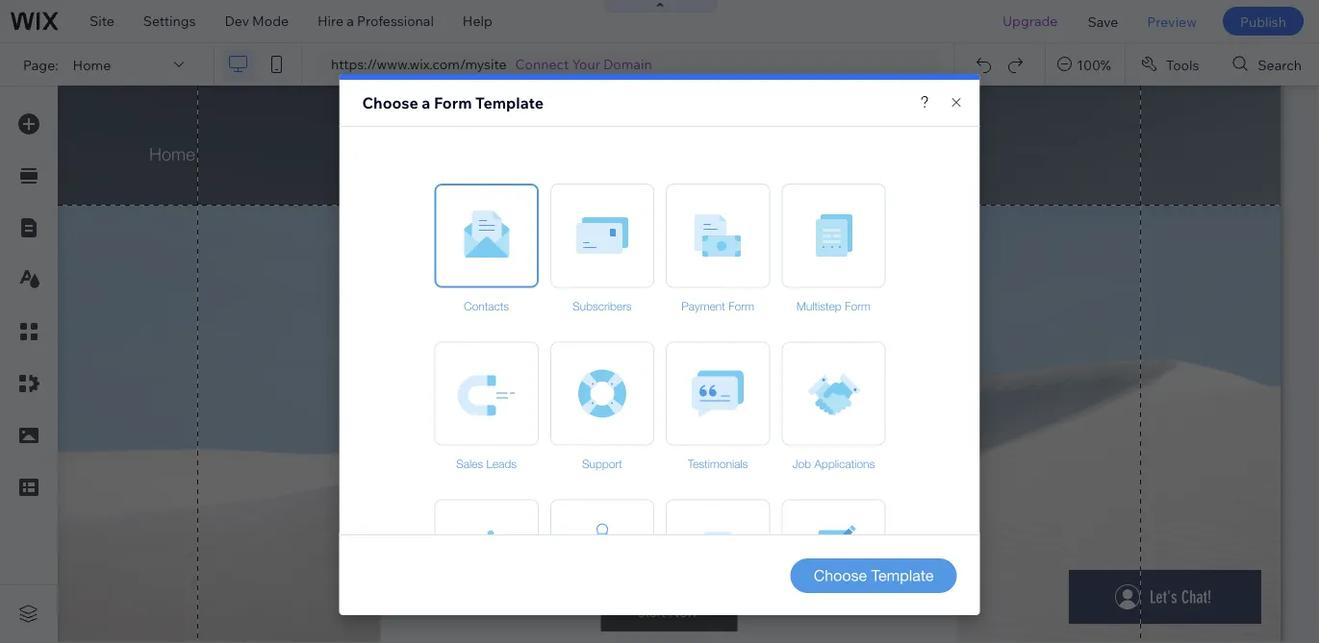 Task type: describe. For each thing, give the bounding box(es) containing it.
dev
[[225, 13, 249, 29]]

choose a form template
[[362, 93, 544, 113]]

upgrade
[[1003, 13, 1058, 29]]

100%
[[1077, 56, 1112, 73]]

save button
[[1074, 0, 1133, 42]]

dev mode
[[225, 13, 289, 29]]

site
[[90, 13, 114, 29]]

publish
[[1241, 13, 1287, 30]]

form
[[434, 93, 472, 113]]

template
[[476, 93, 544, 113]]

hire
[[318, 13, 344, 29]]

a for form
[[422, 93, 431, 113]]

connect
[[515, 56, 569, 73]]

your
[[572, 56, 601, 73]]

tools
[[1166, 56, 1200, 73]]

help
[[463, 13, 493, 29]]

preview button
[[1133, 0, 1212, 42]]



Task type: locate. For each thing, give the bounding box(es) containing it.
tools button
[[1126, 43, 1217, 86]]

settings
[[143, 13, 196, 29]]

preview
[[1148, 13, 1197, 30]]

1 vertical spatial a
[[422, 93, 431, 113]]

https://www.wix.com/mysite
[[331, 56, 507, 73]]

publish button
[[1223, 7, 1304, 36]]

mode
[[252, 13, 289, 29]]

professional
[[357, 13, 434, 29]]

a
[[347, 13, 354, 29], [422, 93, 431, 113]]

a right hire
[[347, 13, 354, 29]]

https://www.wix.com/mysite connect your domain
[[331, 56, 652, 73]]

a for professional
[[347, 13, 354, 29]]

home
[[73, 56, 111, 73]]

100% button
[[1046, 43, 1125, 86]]

save
[[1088, 13, 1119, 30]]

1 horizontal spatial a
[[422, 93, 431, 113]]

a left form
[[422, 93, 431, 113]]

choose
[[362, 93, 418, 113]]

0 horizontal spatial a
[[347, 13, 354, 29]]

search button
[[1218, 43, 1320, 86]]

0 vertical spatial a
[[347, 13, 354, 29]]

search
[[1258, 56, 1302, 73]]

hire a professional
[[318, 13, 434, 29]]

domain
[[604, 56, 652, 73]]



Task type: vqa. For each thing, say whether or not it's contained in the screenshot.
'100%' button
yes



